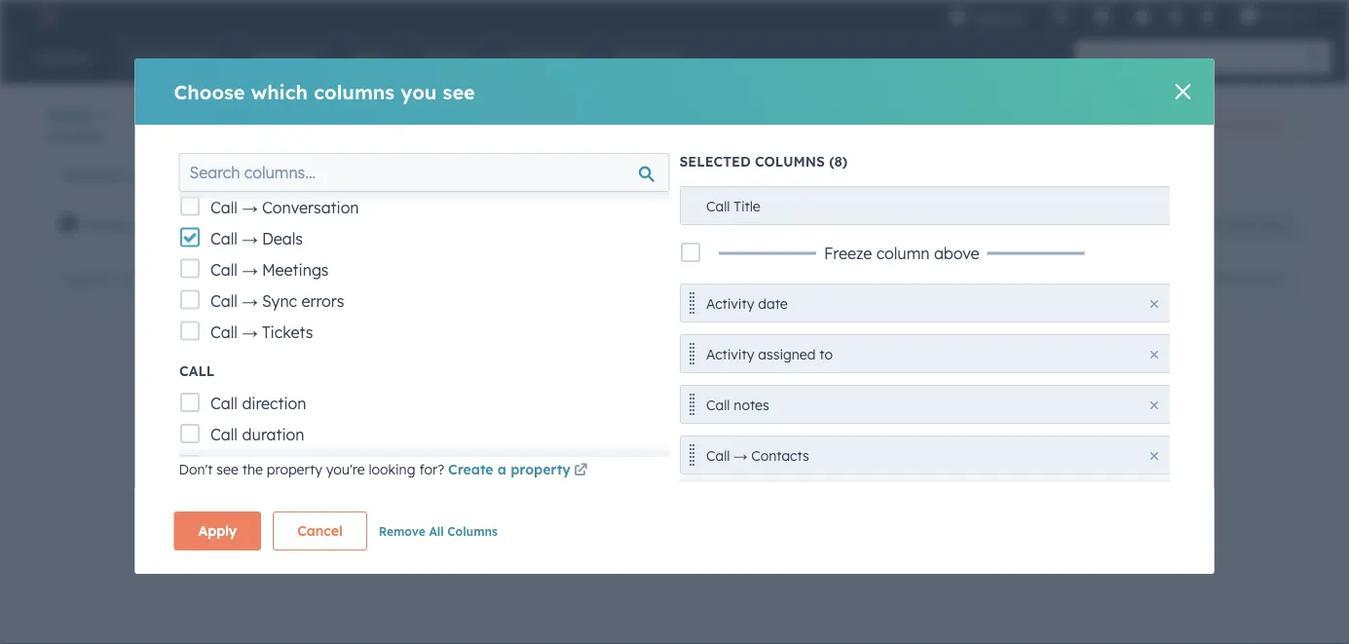Task type: describe. For each thing, give the bounding box(es) containing it.
you're
[[326, 460, 365, 477]]

funky button
[[1229, 0, 1325, 31]]

→ for deals
[[242, 229, 257, 248]]

marketplaces button
[[1082, 0, 1123, 31]]

0
[[47, 129, 54, 144]]

call title
[[706, 197, 760, 214]]

activity assigned to for call → contacts
[[706, 346, 833, 363]]

expecting
[[262, 441, 326, 458]]

activity assigned to button
[[239, 206, 394, 245]]

close image for call → contacts
[[1151, 452, 1158, 460]]

Search columns... search field
[[179, 153, 670, 192]]

→ for tickets
[[242, 322, 257, 342]]

activity assigned to for call duration
[[251, 216, 386, 233]]

choose which columns you see dialog
[[135, 58, 1215, 644]]

analytics
[[1237, 118, 1287, 133]]

to for call → contacts
[[820, 346, 833, 363]]

recorded
[[62, 166, 124, 183]]

all for remove
[[429, 524, 444, 539]]

available
[[157, 216, 220, 233]]

2 vertical spatial see
[[217, 460, 239, 477]]

call → conversation
[[210, 197, 359, 217]]

cancel
[[297, 522, 343, 539]]

few
[[545, 441, 568, 458]]

looking
[[369, 460, 416, 477]]

→ for conversation
[[242, 197, 257, 217]]

notifications image
[[1200, 9, 1217, 26]]

0 records
[[47, 129, 102, 144]]

calls banner
[[47, 101, 1303, 155]]

2 horizontal spatial a
[[533, 441, 541, 458]]

search image
[[1309, 51, 1323, 64]]

freeze column above
[[824, 243, 980, 263]]

notifications button
[[1192, 0, 1225, 31]]

duration inside choose which columns you see "dialog"
[[242, 425, 304, 444]]

you
[[401, 79, 437, 104]]

0 vertical spatial columns
[[755, 153, 825, 170]]

0 horizontal spatial call notes
[[210, 456, 282, 476]]

a inside choose which columns you see "dialog"
[[498, 460, 507, 477]]

no matches for the current filters.
[[262, 398, 593, 422]]

call → contacts
[[706, 447, 809, 464]]

Search HubSpot search field
[[1076, 41, 1315, 74]]

help image
[[1134, 9, 1152, 26]]

activity for call → contacts
[[706, 346, 754, 363]]

calls
[[127, 166, 156, 183]]

date
[[758, 295, 788, 312]]

call notes button
[[680, 385, 1171, 424]]

freeze
[[824, 243, 872, 263]]

save
[[1232, 218, 1259, 232]]

funky
[[1262, 7, 1295, 23]]

call → meetings
[[210, 260, 328, 279]]

activity date
[[706, 295, 788, 312]]

remove
[[379, 524, 426, 539]]

calls
[[47, 103, 94, 128]]

call → contacts button
[[680, 435, 1171, 474]]

call → tickets
[[210, 322, 313, 342]]

remove all columns button
[[379, 519, 498, 543]]

errors
[[301, 291, 344, 310]]

0 horizontal spatial a
[[372, 441, 381, 458]]

filters
[[787, 216, 826, 233]]

2 property from the left
[[511, 460, 571, 477]]

cancel button
[[273, 512, 367, 551]]

choose
[[174, 79, 245, 104]]

create a property link
[[448, 459, 591, 482]]

title
[[734, 197, 760, 214]]

create
[[448, 460, 494, 477]]

marketplaces image
[[1094, 9, 1111, 26]]

activity inside "button"
[[706, 295, 754, 312]]

create a property
[[448, 460, 571, 477]]

no
[[262, 398, 290, 422]]

columns inside edit columns button
[[1240, 271, 1286, 286]]

(8)
[[830, 153, 848, 170]]

settings link
[[1164, 5, 1188, 26]]

which
[[251, 79, 308, 104]]

settings image
[[1167, 8, 1185, 26]]

upgrade image
[[949, 9, 967, 26]]

try
[[454, 441, 473, 458]]

contacts
[[751, 447, 809, 464]]

→ for sync
[[242, 291, 257, 310]]

funky town image
[[1241, 7, 1258, 24]]

close image for activity assigned to
[[1151, 350, 1158, 358]]

→ for meetings
[[242, 260, 257, 279]]

choose which columns you see
[[174, 79, 475, 104]]

view
[[1262, 218, 1287, 232]]

conversation
[[262, 197, 359, 217]]

apply button
[[174, 512, 261, 551]]

for?
[[420, 460, 445, 477]]

call → deals
[[210, 229, 303, 248]]

Search call name or notes search field
[[52, 261, 282, 296]]

in
[[517, 441, 529, 458]]

item?
[[414, 441, 450, 458]]

filters.
[[532, 398, 593, 422]]

to inside expecting to see a new item? try again in a few seconds as the system catches up.
[[329, 441, 343, 458]]



Task type: locate. For each thing, give the bounding box(es) containing it.
current
[[455, 398, 526, 422]]

tickets
[[262, 322, 313, 342]]

1 vertical spatial close image
[[1151, 350, 1158, 358]]

1 horizontal spatial a
[[498, 460, 507, 477]]

matches
[[296, 398, 378, 422]]

1 vertical spatial notes
[[242, 456, 282, 476]]

deals
[[262, 229, 303, 248]]

edit columns button
[[1202, 266, 1298, 291]]

1 horizontal spatial see
[[347, 441, 368, 458]]

activity inside popup button
[[251, 216, 303, 233]]

see up you're
[[347, 441, 368, 458]]

0 vertical spatial activity
[[251, 216, 303, 233]]

all inside choose which columns you see "dialog"
[[429, 524, 444, 539]]

call notes
[[706, 396, 769, 413], [210, 456, 282, 476]]

1 vertical spatial close image
[[1151, 401, 1158, 409]]

a right in
[[533, 441, 541, 458]]

help button
[[1127, 0, 1160, 31]]

activity assigned to inside popup button
[[251, 216, 386, 233]]

to for call duration
[[373, 216, 386, 233]]

2 horizontal spatial the
[[647, 441, 667, 458]]

0 vertical spatial assigned
[[308, 216, 368, 233]]

remove all columns
[[379, 524, 498, 539]]

import
[[1129, 118, 1168, 133]]

close image inside activity assigned to button
[[1151, 350, 1158, 358]]

0 horizontal spatial see
[[217, 460, 239, 477]]

(2)
[[830, 216, 848, 233]]

0 vertical spatial the
[[418, 398, 449, 422]]

calls button
[[47, 101, 112, 130]]

duration inside button
[[587, 216, 646, 233]]

new
[[384, 441, 410, 458]]

→ inside button
[[734, 447, 747, 464]]

clear
[[873, 216, 909, 233]]

0 vertical spatial duration
[[587, 216, 646, 233]]

sync
[[262, 291, 297, 310]]

to inside popup button
[[373, 216, 386, 233]]

1 horizontal spatial all
[[914, 216, 931, 233]]

close image for activity date
[[1151, 300, 1158, 308]]

close image inside call notes button
[[1151, 401, 1158, 409]]

notes down no
[[242, 456, 282, 476]]

call direction
[[210, 394, 306, 413]]

2 horizontal spatial see
[[443, 79, 475, 104]]

activity assigned to button
[[680, 334, 1171, 373]]

link opens in a new window image inside create a property link
[[574, 464, 588, 477]]

direction
[[242, 394, 306, 413]]

call
[[1213, 118, 1233, 133], [210, 197, 237, 217], [706, 197, 730, 214], [556, 216, 583, 233], [210, 229, 237, 248], [210, 260, 237, 279], [210, 291, 237, 310], [210, 322, 237, 342], [179, 362, 214, 379], [210, 394, 237, 413], [706, 396, 730, 413], [210, 425, 237, 444], [706, 447, 730, 464], [210, 456, 237, 476]]

menu item
[[1039, 0, 1043, 31]]

the
[[418, 398, 449, 422], [647, 441, 667, 458], [242, 460, 263, 477]]

advanced filters (2) button
[[682, 206, 861, 245]]

columns inside button
[[448, 524, 498, 539]]

up.
[[365, 464, 384, 481]]

transcript available
[[84, 216, 220, 233]]

all
[[914, 216, 931, 233], [429, 524, 444, 539]]

apply
[[198, 522, 237, 539]]

a down again
[[498, 460, 507, 477]]

property down few
[[511, 460, 571, 477]]

1 vertical spatial duration
[[242, 425, 304, 444]]

the right the as at the bottom left of page
[[647, 441, 667, 458]]

a
[[372, 441, 381, 458], [533, 441, 541, 458], [498, 460, 507, 477]]

2 vertical spatial close image
[[1151, 452, 1158, 460]]

close image for choose which columns you see
[[1176, 84, 1192, 99]]

all right remove
[[429, 524, 444, 539]]

0 vertical spatial notes
[[734, 396, 769, 413]]

0 horizontal spatial the
[[242, 460, 263, 477]]

0 vertical spatial close image
[[1176, 84, 1192, 99]]

clear all
[[873, 216, 931, 233]]

import button
[[1112, 110, 1185, 141]]

call → sync errors
[[210, 291, 344, 310]]

1 horizontal spatial columns
[[755, 153, 825, 170]]

columns right edit
[[1240, 271, 1286, 286]]

activity for call duration
[[251, 216, 303, 233]]

expecting to see a new item? try again in a few seconds as the system catches up.
[[262, 441, 667, 481]]

don't see the property you're looking for?
[[179, 460, 448, 477]]

2 horizontal spatial to
[[820, 346, 833, 363]]

catches
[[311, 464, 361, 481]]

close image
[[1151, 300, 1158, 308], [1151, 401, 1158, 409]]

1 horizontal spatial property
[[511, 460, 571, 477]]

close image inside "activity date" "button"
[[1151, 300, 1158, 308]]

notes
[[734, 396, 769, 413], [242, 456, 282, 476]]

columns
[[755, 153, 825, 170], [448, 524, 498, 539]]

activity assigned to down date
[[706, 346, 833, 363]]

0 vertical spatial activity assigned to
[[251, 216, 386, 233]]

see
[[443, 79, 475, 104], [347, 441, 368, 458], [217, 460, 239, 477]]

0 vertical spatial call notes
[[706, 396, 769, 413]]

selected columns (8)
[[680, 153, 848, 170]]

0 vertical spatial call duration
[[556, 216, 646, 233]]

call inside banner
[[1213, 118, 1233, 133]]

1 vertical spatial columns
[[1240, 271, 1286, 286]]

→ left the contacts
[[734, 447, 747, 464]]

1 horizontal spatial activity assigned to
[[706, 346, 833, 363]]

→ down call → deals
[[242, 260, 257, 279]]

close image
[[1176, 84, 1192, 99], [1151, 350, 1158, 358], [1151, 452, 1158, 460]]

seconds
[[572, 441, 624, 458]]

1 horizontal spatial notes
[[734, 396, 769, 413]]

save view
[[1232, 218, 1287, 232]]

as
[[628, 441, 643, 458]]

call analytics
[[1213, 118, 1287, 133]]

search button
[[1299, 41, 1332, 74]]

0 horizontal spatial activity assigned to
[[251, 216, 386, 233]]

1 vertical spatial call notes
[[210, 456, 282, 476]]

menu
[[936, 0, 1327, 31]]

see inside expecting to see a new item? try again in a few seconds as the system catches up.
[[347, 441, 368, 458]]

0 horizontal spatial notes
[[242, 456, 282, 476]]

1 vertical spatial see
[[347, 441, 368, 458]]

activity assigned to up meetings
[[251, 216, 386, 233]]

the down expecting
[[242, 460, 263, 477]]

0 horizontal spatial call duration
[[210, 425, 304, 444]]

call notes down no
[[210, 456, 282, 476]]

recorded calls button
[[47, 155, 485, 194]]

the right for
[[418, 398, 449, 422]]

a left new
[[372, 441, 381, 458]]

calling icon button
[[1045, 3, 1078, 29]]

system
[[262, 464, 307, 481]]

0 horizontal spatial all
[[429, 524, 444, 539]]

→ left sync
[[242, 291, 257, 310]]

assigned
[[308, 216, 368, 233], [758, 346, 816, 363]]

hubspot link
[[23, 4, 73, 27]]

1 vertical spatial to
[[820, 346, 833, 363]]

notes inside button
[[734, 396, 769, 413]]

1 link opens in a new window image from the top
[[574, 459, 588, 482]]

2 link opens in a new window image from the top
[[574, 464, 588, 477]]

hubspot image
[[35, 4, 58, 27]]

advanced filters (2)
[[715, 216, 848, 233]]

calling icon image
[[1053, 8, 1070, 25]]

see right the don't
[[217, 460, 239, 477]]

columns inside choose which columns you see "dialog"
[[314, 79, 395, 104]]

1 vertical spatial activity assigned to
[[706, 346, 833, 363]]

activity assigned to
[[251, 216, 386, 233], [706, 346, 833, 363]]

call notes inside call notes button
[[706, 396, 769, 413]]

call duration inside choose which columns you see "dialog"
[[210, 425, 304, 444]]

to inside button
[[820, 346, 833, 363]]

call duration button
[[544, 206, 670, 245]]

all for clear
[[914, 216, 931, 233]]

recorded calls
[[62, 166, 156, 183]]

assigned down date
[[758, 346, 816, 363]]

1 property from the left
[[267, 460, 322, 477]]

selected
[[680, 153, 751, 170]]

the inside choose which columns you see "dialog"
[[242, 460, 263, 477]]

transcript
[[84, 216, 153, 233]]

0 horizontal spatial duration
[[242, 425, 304, 444]]

property down expecting
[[267, 460, 322, 477]]

1 close image from the top
[[1151, 300, 1158, 308]]

2 vertical spatial to
[[329, 441, 343, 458]]

link opens in a new window image
[[574, 459, 588, 482], [574, 464, 588, 477]]

2 vertical spatial the
[[242, 460, 263, 477]]

0 horizontal spatial assigned
[[308, 216, 368, 233]]

call duration inside button
[[556, 216, 646, 233]]

the inside expecting to see a new item? try again in a few seconds as the system catches up.
[[647, 441, 667, 458]]

1 vertical spatial the
[[647, 441, 667, 458]]

records
[[58, 129, 102, 144]]

activity
[[251, 216, 303, 233], [706, 295, 754, 312], [706, 346, 754, 363]]

meetings
[[262, 260, 328, 279]]

→
[[242, 197, 257, 217], [242, 229, 257, 248], [242, 260, 257, 279], [242, 291, 257, 310], [242, 322, 257, 342], [734, 447, 747, 464]]

1 horizontal spatial to
[[373, 216, 386, 233]]

1 horizontal spatial the
[[418, 398, 449, 422]]

→ for contacts
[[734, 447, 747, 464]]

transcript available button
[[79, 206, 227, 245]]

0 horizontal spatial columns
[[448, 524, 498, 539]]

0 horizontal spatial to
[[329, 441, 343, 458]]

for
[[384, 398, 412, 422]]

save view button
[[1198, 210, 1303, 241]]

1 horizontal spatial call duration
[[556, 216, 646, 233]]

0 vertical spatial all
[[914, 216, 931, 233]]

1 horizontal spatial assigned
[[758, 346, 816, 363]]

0 horizontal spatial property
[[267, 460, 322, 477]]

0 vertical spatial columns
[[314, 79, 395, 104]]

assigned right deals
[[308, 216, 368, 233]]

2 vertical spatial activity
[[706, 346, 754, 363]]

0 vertical spatial close image
[[1151, 300, 1158, 308]]

again
[[477, 441, 513, 458]]

notes up the call → contacts
[[734, 396, 769, 413]]

2 close image from the top
[[1151, 401, 1158, 409]]

close image inside call → contacts button
[[1151, 452, 1158, 460]]

upgrade
[[971, 9, 1025, 25]]

activity assigned to inside button
[[706, 346, 833, 363]]

call notes up the call → contacts
[[706, 396, 769, 413]]

all right the clear
[[914, 216, 931, 233]]

1 vertical spatial assigned
[[758, 346, 816, 363]]

1 horizontal spatial duration
[[587, 216, 646, 233]]

0 horizontal spatial columns
[[314, 79, 395, 104]]

1 vertical spatial call duration
[[210, 425, 304, 444]]

assigned for call → contacts
[[758, 346, 816, 363]]

1 vertical spatial all
[[429, 524, 444, 539]]

call duration
[[556, 216, 646, 233], [210, 425, 304, 444]]

assigned inside button
[[758, 346, 816, 363]]

menu containing funky
[[936, 0, 1327, 31]]

0 vertical spatial to
[[373, 216, 386, 233]]

0 vertical spatial see
[[443, 79, 475, 104]]

columns left (8) at right
[[755, 153, 825, 170]]

see right you
[[443, 79, 475, 104]]

1 vertical spatial columns
[[448, 524, 498, 539]]

→ left deals
[[242, 229, 257, 248]]

1 horizontal spatial columns
[[1240, 271, 1286, 286]]

assigned for call duration
[[308, 216, 368, 233]]

edit columns
[[1215, 271, 1286, 286]]

columns down create on the left bottom of page
[[448, 524, 498, 539]]

activity inside button
[[706, 346, 754, 363]]

1 vertical spatial activity
[[706, 295, 754, 312]]

call analytics link
[[1196, 110, 1303, 141]]

1 horizontal spatial call notes
[[706, 396, 769, 413]]

above
[[934, 243, 980, 263]]

assigned inside popup button
[[308, 216, 368, 233]]

edit
[[1215, 271, 1237, 286]]

export button
[[1129, 266, 1191, 291]]

don't
[[179, 460, 213, 477]]

activity date button
[[680, 283, 1171, 322]]

close image for call notes
[[1151, 401, 1158, 409]]

→ up call → deals
[[242, 197, 257, 217]]

columns left you
[[314, 79, 395, 104]]

→ left 'tickets'
[[242, 322, 257, 342]]



Task type: vqa. For each thing, say whether or not it's contained in the screenshot.
the rightmost see
yes



